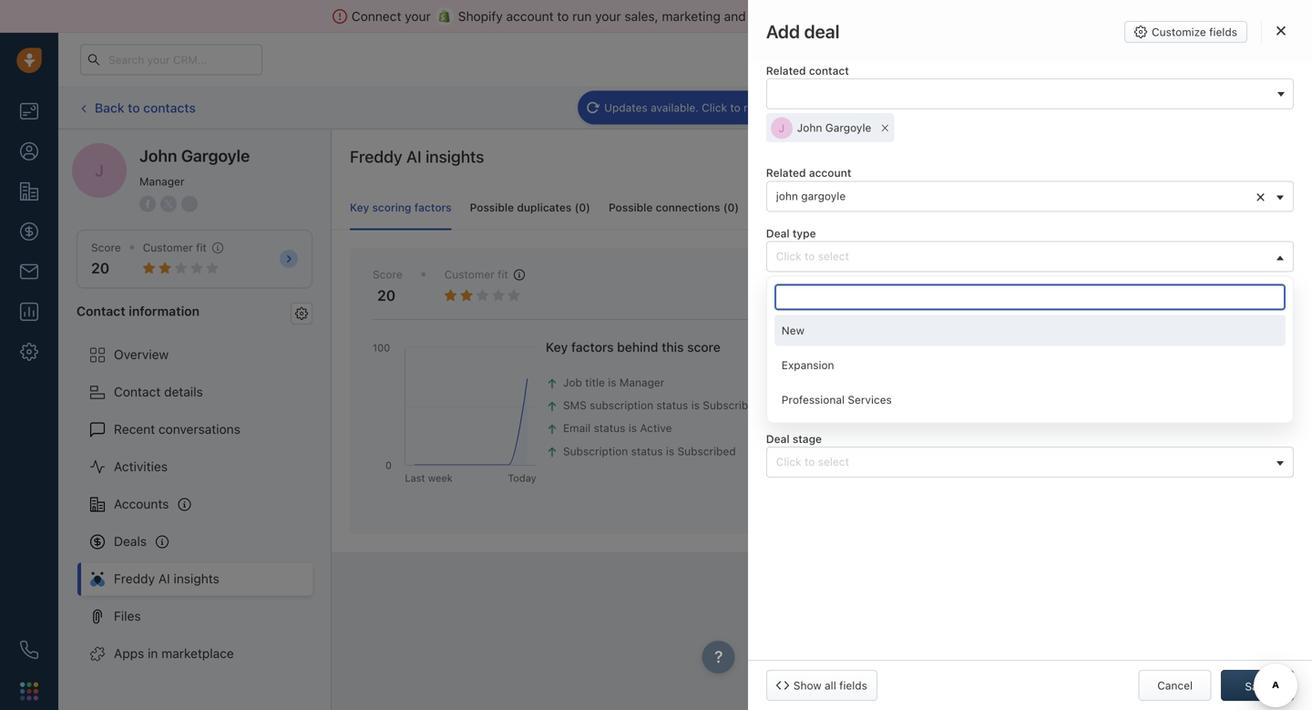 Task type: locate. For each thing, give the bounding box(es) containing it.
is right "title"
[[608, 376, 617, 389]]

2 vertical spatial ai
[[158, 571, 170, 586]]

2 click to select from the top
[[777, 455, 850, 468]]

click inside dropdown button
[[777, 250, 802, 263]]

20
[[91, 260, 110, 277], [377, 287, 396, 304]]

1 vertical spatial factors
[[572, 340, 614, 355]]

2 (0) from the left
[[724, 201, 739, 214]]

click to select
[[777, 250, 850, 263], [777, 455, 850, 468]]

add left sales
[[923, 434, 943, 446]]

is for active
[[629, 422, 637, 435]]

john
[[798, 121, 823, 134], [139, 146, 177, 165]]

deals
[[114, 534, 147, 549]]

sms inside "button"
[[798, 102, 822, 114]]

1 horizontal spatial email
[[628, 102, 656, 114]]

subscribed down "sms subscription status is subscribed"
[[678, 445, 736, 458]]

*
[[825, 287, 830, 300], [961, 347, 966, 360]]

select for click to select button
[[818, 455, 850, 468]]

0 vertical spatial fit
[[196, 241, 207, 254]]

make
[[1165, 434, 1192, 446]]

1 vertical spatial gargoyle
[[181, 146, 250, 165]]

deal left stage
[[767, 432, 790, 445]]

job
[[563, 376, 583, 389]]

0 vertical spatial contact
[[77, 303, 126, 318]]

1 vertical spatial score
[[373, 268, 403, 281]]

insights down start typing... text field
[[981, 340, 1028, 355]]

manager down contacts
[[139, 175, 185, 188]]

click to select down stage
[[777, 455, 850, 468]]

1 vertical spatial related
[[767, 167, 806, 179]]

* right value
[[961, 347, 966, 360]]

2 related from the top
[[767, 167, 806, 179]]

1 horizontal spatial (0)
[[724, 201, 739, 214]]

2 your from the left
[[596, 9, 621, 24]]

1 horizontal spatial add
[[1167, 102, 1188, 114]]

20 down scoring
[[377, 287, 396, 304]]

score 20 up 'contact information'
[[91, 241, 121, 277]]

1 vertical spatial click
[[777, 250, 802, 263]]

fit
[[196, 241, 207, 254], [498, 268, 509, 281]]

apps
[[114, 646, 144, 661]]

customer
[[143, 241, 193, 254], [445, 268, 495, 281]]

score 20 down scoring
[[373, 268, 403, 304]]

add deal
[[1167, 102, 1213, 114]]

0 vertical spatial key
[[350, 201, 369, 214]]

1 horizontal spatial *
[[961, 347, 966, 360]]

customer fit down possible duplicates (0)
[[445, 268, 509, 281]]

sms down job
[[563, 399, 587, 412]]

contact for contact information
[[77, 303, 126, 318]]

freddy
[[350, 147, 403, 166], [920, 340, 962, 355], [114, 571, 155, 586]]

connect
[[352, 9, 402, 24]]

is for manager
[[608, 376, 617, 389]]

1 horizontal spatial freddy
[[350, 147, 403, 166]]

0 horizontal spatial 20
[[91, 260, 110, 277]]

click inside button
[[777, 455, 802, 468]]

email inside button
[[628, 102, 656, 114]]

deal name *
[[767, 287, 830, 300]]

factors
[[415, 201, 452, 214], [572, 340, 614, 355]]

status for email status is active
[[594, 422, 626, 435]]

sms button
[[771, 93, 832, 124]]

possible
[[470, 201, 514, 214], [609, 201, 653, 214]]

0 vertical spatial john
[[798, 121, 823, 134]]

1 horizontal spatial ai
[[407, 147, 422, 166]]

add
[[1167, 102, 1188, 114], [923, 434, 943, 446]]

contacts
[[143, 100, 196, 115]]

×
[[881, 118, 890, 136], [1256, 186, 1266, 206]]

0 vertical spatial select
[[818, 250, 850, 263]]

0 vertical spatial *
[[825, 287, 830, 300]]

None search field
[[767, 79, 1295, 110], [775, 284, 1286, 310], [767, 79, 1295, 110], [775, 284, 1286, 310]]

0 vertical spatial add
[[1167, 102, 1188, 114]]

in left 21
[[897, 53, 905, 65]]

0 horizontal spatial john
[[139, 146, 177, 165]]

(0)
[[575, 201, 591, 214], [724, 201, 739, 214]]

0 horizontal spatial freddy ai insights
[[114, 571, 220, 586]]

ai up key scoring factors link
[[407, 147, 422, 166]]

1 (0) from the left
[[575, 201, 591, 214]]

information
[[129, 303, 200, 318]]

insights up marketplace
[[174, 571, 220, 586]]

0 horizontal spatial john gargoyle
[[139, 146, 250, 165]]

fields right customize at the right of the page
[[1210, 26, 1238, 38]]

fit up information
[[196, 241, 207, 254]]

select inside button
[[818, 455, 850, 468]]

list box containing new
[[775, 315, 1286, 415]]

1 click to select from the top
[[777, 250, 850, 263]]

1 vertical spatial contact
[[114, 384, 161, 399]]

2 possible from the left
[[609, 201, 653, 214]]

status down active
[[632, 445, 663, 458]]

1 horizontal spatial 20
[[377, 287, 396, 304]]

0 vertical spatial ×
[[881, 118, 890, 136]]

1 vertical spatial freddy ai insights
[[920, 340, 1028, 355]]

close image
[[1277, 26, 1286, 36]]

possible for possible connections (0)
[[609, 201, 653, 214]]

explore
[[979, 53, 1018, 66]]

john right j
[[798, 121, 823, 134]]

contact
[[809, 64, 850, 77]]

0 vertical spatial related
[[767, 64, 806, 77]]

insights
[[426, 147, 485, 166], [981, 340, 1028, 355], [174, 571, 220, 586]]

fields right all
[[840, 679, 868, 692]]

0 horizontal spatial ×
[[881, 118, 890, 136]]

click to select inside button
[[777, 455, 850, 468]]

1 vertical spatial email
[[563, 422, 591, 435]]

deal for deal name *
[[767, 287, 790, 300]]

select down stage
[[818, 455, 850, 468]]

account right shopify
[[507, 9, 554, 24]]

1 vertical spatial fit
[[498, 268, 509, 281]]

is down active
[[666, 445, 675, 458]]

(0) right connections on the top
[[724, 201, 739, 214]]

2 vertical spatial click
[[777, 455, 802, 468]]

activities
[[114, 459, 168, 474]]

0 horizontal spatial freddy
[[114, 571, 155, 586]]

0 vertical spatial score
[[91, 241, 121, 254]]

possible duplicates (0)
[[470, 201, 591, 214]]

to
[[557, 9, 569, 24], [128, 100, 140, 115], [731, 101, 741, 114], [805, 250, 815, 263], [946, 434, 957, 446], [805, 455, 815, 468]]

1 horizontal spatial freddy ai insights
[[350, 147, 485, 166]]

1 horizontal spatial customer
[[445, 268, 495, 281]]

john gargoyle down contacts
[[139, 146, 250, 165]]

account inside add deal dialog
[[809, 167, 852, 179]]

key
[[350, 201, 369, 214], [546, 340, 568, 355]]

1 horizontal spatial fields
[[1210, 26, 1238, 38]]

customer down possible duplicates (0)
[[445, 268, 495, 281]]

0 horizontal spatial fit
[[196, 241, 207, 254]]

possible left duplicates
[[470, 201, 514, 214]]

0 vertical spatial status
[[657, 399, 689, 412]]

1 horizontal spatial key
[[546, 340, 568, 355]]

deal left name
[[767, 287, 790, 300]]

your right the run in the left of the page
[[596, 9, 621, 24]]

gargoyle down contacts
[[181, 146, 250, 165]]

show all fields button
[[767, 670, 878, 701]]

account for shopify
[[507, 9, 554, 24]]

0 horizontal spatial in
[[148, 646, 158, 661]]

select inside dropdown button
[[818, 250, 850, 263]]

2 horizontal spatial insights
[[981, 340, 1028, 355]]

1 vertical spatial fields
[[840, 679, 868, 692]]

in
[[897, 53, 905, 65], [148, 646, 158, 661]]

click to select inside dropdown button
[[777, 250, 850, 263]]

is left active
[[629, 422, 637, 435]]

related for related account
[[767, 167, 806, 179]]

related down add
[[767, 64, 806, 77]]

click to select button
[[767, 447, 1295, 478]]

1 horizontal spatial gargoyle
[[826, 121, 872, 134]]

2 select from the top
[[818, 455, 850, 468]]

score down scoring
[[373, 268, 403, 281]]

manager
[[139, 175, 185, 188], [620, 376, 665, 389]]

expansion
[[782, 359, 835, 371]]

subscribed down score
[[703, 399, 762, 412]]

name
[[793, 287, 822, 300]]

1 vertical spatial ai
[[965, 340, 977, 355]]

0 horizontal spatial customer
[[143, 241, 193, 254]]

1 vertical spatial customer
[[445, 268, 495, 281]]

Start typing... text field
[[767, 301, 1295, 332]]

back
[[95, 100, 124, 115]]

sms down related contact on the right of the page
[[798, 102, 822, 114]]

sales activities button
[[999, 93, 1140, 124], [999, 93, 1131, 124]]

customer up information
[[143, 241, 193, 254]]

(0) right duplicates
[[575, 201, 591, 214]]

click to select down type
[[777, 250, 850, 263]]

possible connections (0)
[[609, 201, 739, 214]]

0 horizontal spatial key
[[350, 201, 369, 214]]

services
[[848, 393, 892, 406]]

score up 20 button
[[91, 241, 121, 254]]

gargoyle
[[802, 189, 846, 202]]

customize fields button
[[1125, 21, 1248, 43]]

crm.
[[853, 9, 884, 24]]

contact for contact details
[[114, 384, 161, 399]]

list box
[[775, 315, 1286, 415]]

select up name
[[818, 250, 850, 263]]

email button
[[601, 93, 666, 124]]

1 your from the left
[[405, 9, 431, 24]]

status for subscription status is subscribed
[[632, 445, 663, 458]]

ai right value
[[965, 340, 977, 355]]

1 horizontal spatial in
[[897, 53, 905, 65]]

0 horizontal spatial add
[[923, 434, 943, 446]]

deal left value
[[903, 347, 927, 360]]

0 vertical spatial click to select
[[777, 250, 850, 263]]

1 vertical spatial freddy
[[920, 340, 962, 355]]

1 related from the top
[[767, 64, 806, 77]]

factors right scoring
[[415, 201, 452, 214]]

deal left type
[[767, 227, 790, 240]]

john
[[777, 189, 799, 202]]

sales
[[960, 434, 986, 446]]

0 vertical spatial gargoyle
[[826, 121, 872, 134]]

contact details
[[114, 384, 203, 399]]

account up gargoyle
[[809, 167, 852, 179]]

professional services option
[[775, 384, 1286, 415]]

customer fit
[[143, 241, 207, 254], [445, 268, 509, 281]]

in right apps
[[148, 646, 158, 661]]

1 horizontal spatial sms
[[798, 102, 822, 114]]

john down contacts
[[139, 146, 177, 165]]

new
[[782, 324, 805, 337]]

the
[[830, 9, 849, 24]]

manager up "sms subscription status is subscribed"
[[620, 376, 665, 389]]

to down type
[[805, 250, 815, 263]]

0 horizontal spatial gargoyle
[[181, 146, 250, 165]]

save button
[[1222, 670, 1295, 701]]

subscribed
[[703, 399, 762, 412], [678, 445, 736, 458]]

0 horizontal spatial fields
[[840, 679, 868, 692]]

0 vertical spatial manager
[[139, 175, 185, 188]]

1 vertical spatial ×
[[1256, 186, 1266, 206]]

add for add to sales sequence
[[923, 434, 943, 446]]

* for deal value *
[[961, 347, 966, 360]]

(0) for possible duplicates (0)
[[575, 201, 591, 214]]

1 horizontal spatial account
[[809, 167, 852, 179]]

0 horizontal spatial *
[[825, 287, 830, 300]]

0 vertical spatial account
[[507, 9, 554, 24]]

0 horizontal spatial possible
[[470, 201, 514, 214]]

1 vertical spatial 20
[[377, 287, 396, 304]]

fit down possible duplicates (0) link
[[498, 268, 509, 281]]

ai
[[407, 147, 422, 166], [965, 340, 977, 355], [158, 571, 170, 586]]

2 vertical spatial status
[[632, 445, 663, 458]]

ai up apps in marketplace
[[158, 571, 170, 586]]

0 vertical spatial freddy ai insights
[[350, 147, 485, 166]]

recent
[[114, 422, 155, 437]]

0 horizontal spatial score
[[91, 241, 121, 254]]

1 select from the top
[[818, 250, 850, 263]]

contact down 20 button
[[77, 303, 126, 318]]

deal for deal stage
[[767, 432, 790, 445]]

0 horizontal spatial customer fit
[[143, 241, 207, 254]]

1 vertical spatial sms
[[563, 399, 587, 412]]

click
[[702, 101, 728, 114], [777, 250, 802, 263], [777, 455, 802, 468]]

john gargoyle down task
[[798, 121, 872, 134]]

0 vertical spatial fields
[[1210, 26, 1238, 38]]

status down subscription
[[594, 422, 626, 435]]

contact up recent
[[114, 384, 161, 399]]

0 vertical spatial freddy
[[350, 147, 403, 166]]

20 up 'contact information'
[[91, 260, 110, 277]]

customer fit up information
[[143, 241, 207, 254]]

insights up key scoring factors at the top of the page
[[426, 147, 485, 166]]

factors up "title"
[[572, 340, 614, 355]]

send email button
[[1054, 424, 1148, 455]]

key up job
[[546, 340, 568, 355]]

2 vertical spatial insights
[[174, 571, 220, 586]]

call button
[[675, 93, 731, 124]]

gargoyle down task
[[826, 121, 872, 134]]

1 vertical spatial click to select
[[777, 455, 850, 468]]

freddy ai insights
[[350, 147, 485, 166], [920, 340, 1028, 355], [114, 571, 220, 586]]

* right name
[[825, 287, 830, 300]]

1 vertical spatial john gargoyle
[[139, 146, 250, 165]]

2 horizontal spatial freddy ai insights
[[920, 340, 1028, 355]]

0 vertical spatial email
[[628, 102, 656, 114]]

fields inside show all fields button
[[840, 679, 868, 692]]

deal value *
[[903, 347, 966, 360]]

add
[[767, 21, 801, 42]]

add to sales sequence
[[923, 434, 1039, 446]]

to inside dropdown button
[[805, 250, 815, 263]]

stage
[[793, 432, 822, 445]]

click to select for click to select dropdown button
[[777, 250, 850, 263]]

0 horizontal spatial account
[[507, 9, 554, 24]]

1 vertical spatial manager
[[620, 376, 665, 389]]

possible left connections on the top
[[609, 201, 653, 214]]

fields inside customize fields button
[[1210, 26, 1238, 38]]

0 horizontal spatial score 20
[[91, 241, 121, 277]]

send email image
[[1142, 54, 1155, 66]]

related contact
[[767, 64, 850, 77]]

0 vertical spatial customer fit
[[143, 241, 207, 254]]

key left scoring
[[350, 201, 369, 214]]

is
[[608, 376, 617, 389], [692, 399, 700, 412], [629, 422, 637, 435], [666, 445, 675, 458]]

1 vertical spatial in
[[148, 646, 158, 661]]

sms
[[798, 102, 822, 114], [563, 399, 587, 412]]

your right connect
[[405, 9, 431, 24]]

1 horizontal spatial possible
[[609, 201, 653, 214]]

status up active
[[657, 399, 689, 412]]

Search your CRM... text field
[[80, 44, 263, 75]]

key scoring factors
[[350, 201, 452, 214]]

1 horizontal spatial your
[[596, 9, 621, 24]]

add left deal
[[1167, 102, 1188, 114]]

1 horizontal spatial john
[[798, 121, 823, 134]]

0 horizontal spatial insights
[[174, 571, 220, 586]]

add deal dialog
[[748, 0, 1313, 710]]

related up john
[[767, 167, 806, 179]]

task
[[868, 102, 892, 114]]

1 possible from the left
[[470, 201, 514, 214]]

0 horizontal spatial (0)
[[575, 201, 591, 214]]



Task type: vqa. For each thing, say whether or not it's contained in the screenshot.
untouched
no



Task type: describe. For each thing, give the bounding box(es) containing it.
1 horizontal spatial score 20
[[373, 268, 403, 304]]

account for related
[[809, 167, 852, 179]]

1 vertical spatial customer fit
[[445, 268, 509, 281]]

type
[[793, 227, 817, 240]]

0 vertical spatial subscribed
[[703, 399, 762, 412]]

usd
[[777, 370, 800, 383]]

Enter value number field
[[903, 362, 1295, 393]]

john gargoyle
[[777, 189, 846, 202]]

call link
[[675, 93, 731, 124]]

shopify
[[458, 9, 503, 24]]

add for add deal
[[1167, 102, 1188, 114]]

is down score
[[692, 399, 700, 412]]

call
[[702, 102, 721, 114]]

to left sales
[[946, 434, 957, 446]]

2 vertical spatial freddy ai insights
[[114, 571, 220, 586]]

and
[[724, 9, 746, 24]]

* for deal name *
[[825, 287, 830, 300]]

back to contacts link
[[77, 94, 197, 122]]

scoring
[[372, 201, 412, 214]]

marketing
[[662, 9, 721, 24]]

2 horizontal spatial freddy
[[920, 340, 962, 355]]

files
[[114, 609, 141, 624]]

to right back
[[128, 100, 140, 115]]

updates
[[605, 101, 648, 114]]

your trial ends in 21 days
[[825, 53, 944, 65]]

× inside button
[[881, 118, 890, 136]]

sms for sms subscription status is subscribed
[[563, 399, 587, 412]]

0 vertical spatial in
[[897, 53, 905, 65]]

days
[[922, 53, 944, 65]]

freshworks switcher image
[[20, 682, 38, 700]]

0 horizontal spatial ai
[[158, 571, 170, 586]]

deal type
[[767, 227, 817, 240]]

add to sales sequence button
[[895, 424, 1049, 455]]

run
[[573, 9, 592, 24]]

job title is manager
[[563, 376, 665, 389]]

connect your
[[352, 9, 431, 24]]

sales activities
[[1026, 102, 1103, 114]]

title
[[586, 376, 605, 389]]

meeting
[[938, 102, 980, 114]]

email for email
[[628, 102, 656, 114]]

gargoyle inside add deal dialog
[[826, 121, 872, 134]]

conversations
[[159, 422, 241, 437]]

email status is active
[[563, 422, 672, 435]]

refresh.
[[744, 101, 784, 114]]

1 horizontal spatial manager
[[620, 376, 665, 389]]

from
[[799, 9, 827, 24]]

marketplace
[[162, 646, 234, 661]]

mng settings image
[[295, 307, 308, 320]]

what's new image
[[1183, 52, 1195, 65]]

21
[[908, 53, 919, 65]]

0 vertical spatial customer
[[143, 241, 193, 254]]

back to contacts
[[95, 100, 196, 115]]

possible for possible duplicates (0)
[[470, 201, 514, 214]]

1 vertical spatial insights
[[981, 340, 1028, 355]]

make call link
[[1153, 424, 1226, 465]]

cancel
[[1158, 679, 1193, 692]]

2 vertical spatial freddy
[[114, 571, 155, 586]]

send email
[[1081, 434, 1138, 446]]

2 horizontal spatial ai
[[965, 340, 977, 355]]

call
[[1196, 434, 1213, 446]]

deal stage
[[767, 432, 822, 445]]

john gargoyle inside add deal dialog
[[798, 121, 872, 134]]

click to select for click to select button
[[777, 455, 850, 468]]

explore plans
[[979, 53, 1049, 66]]

sms for sms
[[798, 102, 822, 114]]

this
[[662, 340, 684, 355]]

value
[[930, 347, 958, 360]]

to right call
[[731, 101, 741, 114]]

show
[[794, 679, 822, 692]]

sequence
[[989, 434, 1039, 446]]

deal
[[805, 21, 840, 42]]

to left the run in the left of the page
[[557, 9, 569, 24]]

show all fields
[[794, 679, 868, 692]]

0 vertical spatial click
[[702, 101, 728, 114]]

key factors behind this score
[[546, 340, 721, 355]]

0 horizontal spatial manager
[[139, 175, 185, 188]]

add deal
[[767, 21, 840, 42]]

deal
[[1191, 102, 1213, 114]]

currency
[[767, 347, 815, 360]]

j
[[779, 122, 785, 134]]

professional
[[782, 393, 845, 406]]

related for related contact
[[767, 64, 806, 77]]

recent conversations
[[114, 422, 241, 437]]

click to select button
[[767, 241, 1295, 272]]

phone element
[[11, 632, 47, 668]]

subscription
[[563, 445, 628, 458]]

customize fields
[[1152, 26, 1238, 38]]

1 vertical spatial subscribed
[[678, 445, 736, 458]]

email for email status is active
[[563, 422, 591, 435]]

0 vertical spatial 20
[[91, 260, 110, 277]]

task button
[[841, 93, 902, 124]]

subscription status is subscribed
[[563, 445, 736, 458]]

click for click to select dropdown button
[[777, 250, 802, 263]]

your
[[825, 53, 846, 65]]

click for click to select button
[[777, 455, 802, 468]]

connections
[[656, 201, 721, 214]]

1 vertical spatial john
[[139, 146, 177, 165]]

plans
[[1021, 53, 1049, 66]]

deal for deal value *
[[903, 347, 927, 360]]

make call button
[[1153, 424, 1226, 455]]

phone image
[[20, 641, 38, 659]]

1 horizontal spatial fit
[[498, 268, 509, 281]]

is for subscribed
[[666, 445, 675, 458]]

behind
[[617, 340, 659, 355]]

0 horizontal spatial factors
[[415, 201, 452, 214]]

sms subscription status is subscribed
[[563, 399, 762, 412]]

score
[[688, 340, 721, 355]]

0 vertical spatial insights
[[426, 147, 485, 166]]

(0) for possible connections (0)
[[724, 201, 739, 214]]

20 button
[[91, 260, 110, 277]]

activities
[[1057, 102, 1103, 114]]

list box inside add deal dialog
[[775, 315, 1286, 415]]

sales
[[1026, 102, 1054, 114]]

1 horizontal spatial ×
[[1256, 186, 1266, 206]]

john inside add deal dialog
[[798, 121, 823, 134]]

to down stage
[[805, 455, 815, 468]]

explore plans link
[[969, 48, 1059, 70]]

trial
[[849, 53, 868, 65]]

available.
[[651, 101, 699, 114]]

meeting button
[[911, 93, 990, 124]]

deal for deal type
[[767, 227, 790, 240]]

send
[[1081, 434, 1108, 446]]

professional services
[[782, 393, 892, 406]]

active
[[640, 422, 672, 435]]

key for key scoring factors
[[350, 201, 369, 214]]

expansion option
[[775, 350, 1286, 381]]

new option
[[775, 315, 1286, 346]]

0 vertical spatial ai
[[407, 147, 422, 166]]

key for key factors behind this score
[[546, 340, 568, 355]]

shopify account to run your sales, marketing and support from the crm.
[[458, 9, 884, 24]]

select for click to select dropdown button
[[818, 250, 850, 263]]

details
[[164, 384, 203, 399]]

make call
[[1165, 434, 1213, 446]]

ends
[[871, 53, 894, 65]]

updates available. click to refresh.
[[605, 101, 784, 114]]

updates available. click to refresh. link
[[578, 91, 793, 125]]

possible duplicates (0) link
[[470, 185, 591, 230]]

subscription
[[590, 399, 654, 412]]

sales,
[[625, 9, 659, 24]]



